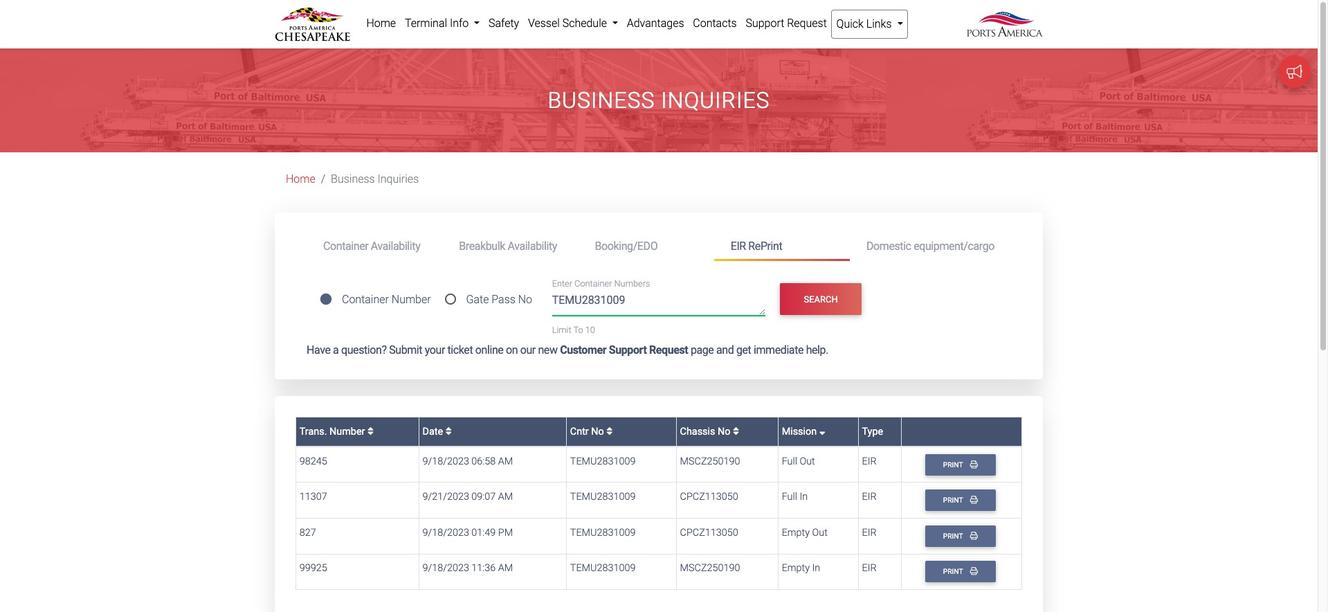 Task type: locate. For each thing, give the bounding box(es) containing it.
container for container number
[[342, 293, 389, 306]]

sort image up 9/18/2023 06:58 am at left bottom
[[446, 426, 452, 436]]

print image
[[971, 460, 978, 468], [971, 532, 978, 539]]

sort image for trans. number
[[368, 426, 374, 436]]

empty
[[782, 527, 810, 538], [782, 562, 810, 574]]

full in
[[782, 491, 808, 503]]

0 vertical spatial mscz250190
[[680, 455, 741, 467]]

am
[[498, 455, 513, 467], [498, 491, 513, 503], [498, 562, 513, 574]]

pass
[[492, 293, 516, 306]]

2 cpcz113050 from the top
[[680, 527, 739, 538]]

empty out
[[782, 527, 828, 538]]

1 sort image from the left
[[368, 426, 374, 436]]

request
[[787, 17, 827, 30], [650, 344, 689, 357]]

2 mscz250190 from the top
[[680, 562, 741, 574]]

0 vertical spatial empty
[[782, 527, 810, 538]]

eir for full in
[[862, 491, 877, 503]]

empty down empty out
[[782, 562, 810, 574]]

1 vertical spatial out
[[813, 527, 828, 538]]

container for container availability
[[323, 239, 369, 253]]

0 vertical spatial container
[[323, 239, 369, 253]]

sort image right trans.
[[368, 426, 374, 436]]

2 full from the top
[[782, 491, 798, 503]]

1 cpcz113050 from the top
[[680, 491, 739, 503]]

9/18/2023 down "date" link on the bottom of the page
[[423, 455, 469, 467]]

support right customer
[[609, 344, 647, 357]]

1 print from the top
[[944, 460, 965, 469]]

page
[[691, 344, 714, 357]]

1 horizontal spatial business
[[548, 87, 655, 114]]

9/18/2023 for 9/18/2023 06:58 am
[[423, 455, 469, 467]]

eir
[[731, 239, 746, 253], [862, 455, 877, 467], [862, 491, 877, 503], [862, 527, 877, 538], [862, 562, 877, 574]]

eir reprint
[[731, 239, 783, 253]]

1 vertical spatial home link
[[286, 173, 316, 186]]

3 sort image from the left
[[607, 426, 613, 436]]

2 print from the top
[[944, 496, 965, 505]]

no right pass
[[518, 293, 533, 306]]

0 vertical spatial home
[[367, 17, 396, 30]]

business
[[548, 87, 655, 114], [331, 173, 375, 186]]

0 horizontal spatial home link
[[286, 173, 316, 186]]

breakbulk availability
[[459, 239, 557, 253]]

0 vertical spatial cpcz113050
[[680, 491, 739, 503]]

1 vertical spatial cpcz113050
[[680, 527, 739, 538]]

3 print link from the top
[[926, 525, 996, 547]]

9/18/2023 01:49 pm
[[423, 527, 513, 538]]

9/18/2023 down 9/21/2023
[[423, 527, 469, 538]]

1 horizontal spatial home link
[[362, 10, 401, 37]]

2 vertical spatial container
[[342, 293, 389, 306]]

sort image
[[733, 426, 740, 436]]

container up question?
[[342, 293, 389, 306]]

1 am from the top
[[498, 455, 513, 467]]

0 horizontal spatial availability
[[371, 239, 421, 253]]

full down full out
[[782, 491, 798, 503]]

print for full out
[[944, 460, 965, 469]]

am right 11:36
[[498, 562, 513, 574]]

9/18/2023
[[423, 455, 469, 467], [423, 527, 469, 538], [423, 562, 469, 574]]

3 temu2831009 from the top
[[570, 527, 636, 538]]

trans.
[[300, 426, 327, 437]]

2 print link from the top
[[926, 490, 996, 511]]

3 am from the top
[[498, 562, 513, 574]]

1 vertical spatial business inquiries
[[331, 173, 419, 186]]

container availability
[[323, 239, 421, 253]]

no right the cntr
[[592, 426, 604, 437]]

1 horizontal spatial in
[[813, 562, 821, 574]]

am for 9/18/2023 06:58 am
[[498, 455, 513, 467]]

1 print image from the top
[[971, 460, 978, 468]]

number for trans. number
[[330, 426, 365, 437]]

sort image right the cntr
[[607, 426, 613, 436]]

eir reprint link
[[714, 234, 850, 261]]

10
[[586, 325, 595, 335]]

print link for full out
[[926, 454, 996, 476]]

print link for empty out
[[926, 525, 996, 547]]

1 vertical spatial 9/18/2023
[[423, 527, 469, 538]]

inquiries
[[661, 87, 770, 114], [378, 173, 419, 186]]

0 vertical spatial full
[[782, 455, 798, 467]]

sort image inside trans. number link
[[368, 426, 374, 436]]

question?
[[341, 344, 387, 357]]

1 vertical spatial print image
[[971, 532, 978, 539]]

1 availability from the left
[[371, 239, 421, 253]]

4 print from the top
[[944, 567, 965, 576]]

sort image for date
[[446, 426, 452, 436]]

have
[[307, 344, 331, 357]]

vessel schedule link
[[524, 10, 623, 37]]

1 horizontal spatial no
[[592, 426, 604, 437]]

in down empty out
[[813, 562, 821, 574]]

full down mission
[[782, 455, 798, 467]]

2 print image from the top
[[971, 567, 978, 575]]

number up submit
[[392, 293, 431, 306]]

0 vertical spatial home link
[[362, 10, 401, 37]]

1 vertical spatial print image
[[971, 567, 978, 575]]

1 vertical spatial container
[[575, 279, 612, 289]]

eir for empty in
[[862, 562, 877, 574]]

0 vertical spatial am
[[498, 455, 513, 467]]

2 temu2831009 from the top
[[570, 491, 636, 503]]

9/18/2023 left 11:36
[[423, 562, 469, 574]]

sort image inside "date" link
[[446, 426, 452, 436]]

temu2831009 for 9/21/2023 09:07 am
[[570, 491, 636, 503]]

9/18/2023 11:36 am
[[423, 562, 513, 574]]

1 empty from the top
[[782, 527, 810, 538]]

2 empty from the top
[[782, 562, 810, 574]]

1 vertical spatial empty
[[782, 562, 810, 574]]

1 mscz250190 from the top
[[680, 455, 741, 467]]

1 horizontal spatial business inquiries
[[548, 87, 770, 114]]

0 vertical spatial in
[[800, 491, 808, 503]]

4 print link from the top
[[926, 561, 996, 583]]

sort image
[[368, 426, 374, 436], [446, 426, 452, 436], [607, 426, 613, 436]]

2 horizontal spatial no
[[718, 426, 731, 437]]

terminal info link
[[401, 10, 484, 37]]

in
[[800, 491, 808, 503], [813, 562, 821, 574]]

container right enter
[[575, 279, 612, 289]]

1 print image from the top
[[971, 496, 978, 504]]

1 9/18/2023 from the top
[[423, 455, 469, 467]]

0 horizontal spatial request
[[650, 344, 689, 357]]

availability for container availability
[[371, 239, 421, 253]]

print link
[[926, 454, 996, 476], [926, 490, 996, 511], [926, 525, 996, 547], [926, 561, 996, 583]]

0 vertical spatial print image
[[971, 460, 978, 468]]

0 vertical spatial 9/18/2023
[[423, 455, 469, 467]]

a
[[333, 344, 339, 357]]

1 horizontal spatial inquiries
[[661, 87, 770, 114]]

0 horizontal spatial home
[[286, 173, 316, 186]]

1 vertical spatial mscz250190
[[680, 562, 741, 574]]

0 vertical spatial print image
[[971, 496, 978, 504]]

0 horizontal spatial business inquiries
[[331, 173, 419, 186]]

2 vertical spatial am
[[498, 562, 513, 574]]

full out
[[782, 455, 816, 467]]

1 vertical spatial number
[[330, 426, 365, 437]]

home
[[367, 17, 396, 30], [286, 173, 316, 186]]

empty down full in
[[782, 527, 810, 538]]

2 9/18/2023 from the top
[[423, 527, 469, 538]]

2 print image from the top
[[971, 532, 978, 539]]

2 am from the top
[[498, 491, 513, 503]]

3 9/18/2023 from the top
[[423, 562, 469, 574]]

out up empty in
[[813, 527, 828, 538]]

and
[[717, 344, 734, 357]]

temu2831009
[[570, 455, 636, 467], [570, 491, 636, 503], [570, 527, 636, 538], [570, 562, 636, 574]]

9/21/2023
[[423, 491, 469, 503]]

1 horizontal spatial sort image
[[446, 426, 452, 436]]

0 horizontal spatial inquiries
[[378, 173, 419, 186]]

print image for empty out
[[971, 532, 978, 539]]

out down mission link at the bottom of the page
[[800, 455, 816, 467]]

full for full out
[[782, 455, 798, 467]]

0 horizontal spatial support
[[609, 344, 647, 357]]

to
[[574, 325, 584, 335]]

immediate
[[754, 344, 804, 357]]

4 temu2831009 from the top
[[570, 562, 636, 574]]

availability up enter
[[508, 239, 557, 253]]

limit to 10
[[552, 325, 595, 335]]

2 horizontal spatial sort image
[[607, 426, 613, 436]]

1 vertical spatial full
[[782, 491, 798, 503]]

chassis no link
[[680, 426, 740, 437]]

827
[[300, 527, 316, 538]]

1 vertical spatial inquiries
[[378, 173, 419, 186]]

advantages link
[[623, 10, 689, 37]]

new
[[538, 344, 558, 357]]

am right 06:58
[[498, 455, 513, 467]]

number right trans.
[[330, 426, 365, 437]]

mscz250190 for full
[[680, 455, 741, 467]]

1 horizontal spatial request
[[787, 17, 827, 30]]

booking/edo link
[[579, 234, 714, 259]]

0 vertical spatial out
[[800, 455, 816, 467]]

0 horizontal spatial business
[[331, 173, 375, 186]]

am right 09:07
[[498, 491, 513, 503]]

container
[[323, 239, 369, 253], [575, 279, 612, 289], [342, 293, 389, 306]]

1 full from the top
[[782, 455, 798, 467]]

cpcz113050 for empty
[[680, 527, 739, 538]]

1 vertical spatial in
[[813, 562, 821, 574]]

3 print from the top
[[944, 532, 965, 541]]

1 horizontal spatial number
[[392, 293, 431, 306]]

1 print link from the top
[[926, 454, 996, 476]]

0 horizontal spatial sort image
[[368, 426, 374, 436]]

2 availability from the left
[[508, 239, 557, 253]]

availability
[[371, 239, 421, 253], [508, 239, 557, 253]]

schedule
[[563, 17, 607, 30]]

sort image inside cntr no link
[[607, 426, 613, 436]]

2 vertical spatial 9/18/2023
[[423, 562, 469, 574]]

Enter Container Numbers text field
[[552, 292, 766, 316]]

0 vertical spatial inquiries
[[661, 87, 770, 114]]

support
[[746, 17, 785, 30], [609, 344, 647, 357]]

print image for full in
[[971, 496, 978, 504]]

0 vertical spatial number
[[392, 293, 431, 306]]

0 vertical spatial business
[[548, 87, 655, 114]]

support right contacts
[[746, 17, 785, 30]]

1 vertical spatial am
[[498, 491, 513, 503]]

request left quick
[[787, 17, 827, 30]]

ticket
[[448, 344, 473, 357]]

temu2831009 for 9/18/2023 11:36 am
[[570, 562, 636, 574]]

container number
[[342, 293, 431, 306]]

1 horizontal spatial availability
[[508, 239, 557, 253]]

no
[[518, 293, 533, 306], [592, 426, 604, 437], [718, 426, 731, 437]]

2 sort image from the left
[[446, 426, 452, 436]]

print image
[[971, 496, 978, 504], [971, 567, 978, 575]]

container availability link
[[307, 234, 443, 259]]

container up container number
[[323, 239, 369, 253]]

0 horizontal spatial in
[[800, 491, 808, 503]]

request left page
[[650, 344, 689, 357]]

no left sort image
[[718, 426, 731, 437]]

terminal info
[[405, 17, 472, 30]]

0 horizontal spatial number
[[330, 426, 365, 437]]

our
[[521, 344, 536, 357]]

number
[[392, 293, 431, 306], [330, 426, 365, 437]]

mscz250190
[[680, 455, 741, 467], [680, 562, 741, 574]]

1 temu2831009 from the top
[[570, 455, 636, 467]]

in up empty out
[[800, 491, 808, 503]]

availability up container number
[[371, 239, 421, 253]]

1 horizontal spatial support
[[746, 17, 785, 30]]

empty for empty in
[[782, 562, 810, 574]]



Task type: describe. For each thing, give the bounding box(es) containing it.
vessel
[[528, 17, 560, 30]]

print image for empty in
[[971, 567, 978, 575]]

print for full in
[[944, 496, 965, 505]]

1 vertical spatial request
[[650, 344, 689, 357]]

99925
[[300, 562, 327, 574]]

chassis no
[[680, 426, 733, 437]]

no for cntr no
[[592, 426, 604, 437]]

enter container numbers
[[552, 279, 651, 289]]

domestic
[[867, 239, 912, 253]]

0 vertical spatial request
[[787, 17, 827, 30]]

mscz250190 for empty
[[680, 562, 741, 574]]

vessel schedule
[[528, 17, 610, 30]]

0 horizontal spatial no
[[518, 293, 533, 306]]

availability for breakbulk availability
[[508, 239, 557, 253]]

am for 9/21/2023 09:07 am
[[498, 491, 513, 503]]

customer
[[560, 344, 607, 357]]

terminal
[[405, 17, 447, 30]]

mission
[[782, 426, 820, 437]]

limit
[[552, 325, 572, 335]]

98245
[[300, 455, 327, 467]]

get
[[737, 344, 752, 357]]

enter
[[552, 279, 573, 289]]

breakbulk availability link
[[443, 234, 579, 259]]

trans. number
[[300, 426, 368, 437]]

contacts link
[[689, 10, 742, 37]]

out for empty out
[[813, 527, 828, 538]]

quick links link
[[832, 10, 908, 39]]

links
[[867, 17, 892, 30]]

gate
[[466, 293, 489, 306]]

search button
[[781, 283, 862, 315]]

0 vertical spatial support
[[746, 17, 785, 30]]

1 vertical spatial home
[[286, 173, 316, 186]]

sort image for cntr no
[[607, 426, 613, 436]]

print for empty in
[[944, 567, 965, 576]]

1 horizontal spatial home
[[367, 17, 396, 30]]

no for chassis no
[[718, 426, 731, 437]]

quick
[[837, 17, 864, 30]]

cpcz113050 for full
[[680, 491, 739, 503]]

pm
[[498, 527, 513, 538]]

quick links
[[837, 17, 895, 30]]

advantages
[[627, 17, 685, 30]]

gate pass no
[[466, 293, 533, 306]]

safety link
[[484, 10, 524, 37]]

help.
[[806, 344, 829, 357]]

09:07
[[472, 491, 496, 503]]

temu2831009 for 9/18/2023 01:49 pm
[[570, 527, 636, 538]]

9/18/2023 for 9/18/2023 01:49 pm
[[423, 527, 469, 538]]

eir for full out
[[862, 455, 877, 467]]

equipment/cargo
[[914, 239, 995, 253]]

sort down image
[[820, 426, 826, 436]]

06:58
[[472, 455, 496, 467]]

full for full in
[[782, 491, 798, 503]]

mission link
[[782, 426, 826, 437]]

number for container number
[[392, 293, 431, 306]]

print image for full out
[[971, 460, 978, 468]]

date
[[423, 426, 446, 437]]

01:49
[[472, 527, 496, 538]]

9/21/2023 09:07 am
[[423, 491, 513, 503]]

reprint
[[749, 239, 783, 253]]

9/18/2023 for 9/18/2023 11:36 am
[[423, 562, 469, 574]]

print for empty out
[[944, 532, 965, 541]]

temu2831009 for 9/18/2023 06:58 am
[[570, 455, 636, 467]]

9/18/2023 06:58 am
[[423, 455, 513, 467]]

am for 9/18/2023 11:36 am
[[498, 562, 513, 574]]

cntr no link
[[570, 426, 613, 437]]

support request link
[[742, 10, 832, 37]]

submit
[[389, 344, 423, 357]]

cntr
[[570, 426, 589, 437]]

11307
[[300, 491, 327, 503]]

1 vertical spatial business
[[331, 173, 375, 186]]

booking/edo
[[595, 239, 658, 253]]

online
[[476, 344, 504, 357]]

print link for full in
[[926, 490, 996, 511]]

customer support request link
[[560, 344, 689, 357]]

support request
[[746, 17, 827, 30]]

type
[[862, 426, 884, 437]]

print link for empty in
[[926, 561, 996, 583]]

numbers
[[615, 279, 651, 289]]

empty in
[[782, 562, 821, 574]]

domestic equipment/cargo
[[867, 239, 995, 253]]

domestic equipment/cargo link
[[850, 234, 1012, 259]]

11:36
[[472, 562, 496, 574]]

info
[[450, 17, 469, 30]]

chassis
[[680, 426, 716, 437]]

in for empty in
[[813, 562, 821, 574]]

empty for empty out
[[782, 527, 810, 538]]

in for full in
[[800, 491, 808, 503]]

1 vertical spatial support
[[609, 344, 647, 357]]

search
[[804, 294, 838, 304]]

on
[[506, 344, 518, 357]]

eir for empty out
[[862, 527, 877, 538]]

your
[[425, 344, 445, 357]]

breakbulk
[[459, 239, 505, 253]]

out for full out
[[800, 455, 816, 467]]

0 vertical spatial business inquiries
[[548, 87, 770, 114]]

date link
[[423, 426, 452, 437]]

have a question? submit your ticket online on our new customer support request page and get immediate help.
[[307, 344, 829, 357]]

trans. number link
[[300, 426, 374, 437]]

cntr no
[[570, 426, 607, 437]]

safety
[[489, 17, 519, 30]]

contacts
[[693, 17, 737, 30]]



Task type: vqa. For each thing, say whether or not it's contained in the screenshot.


